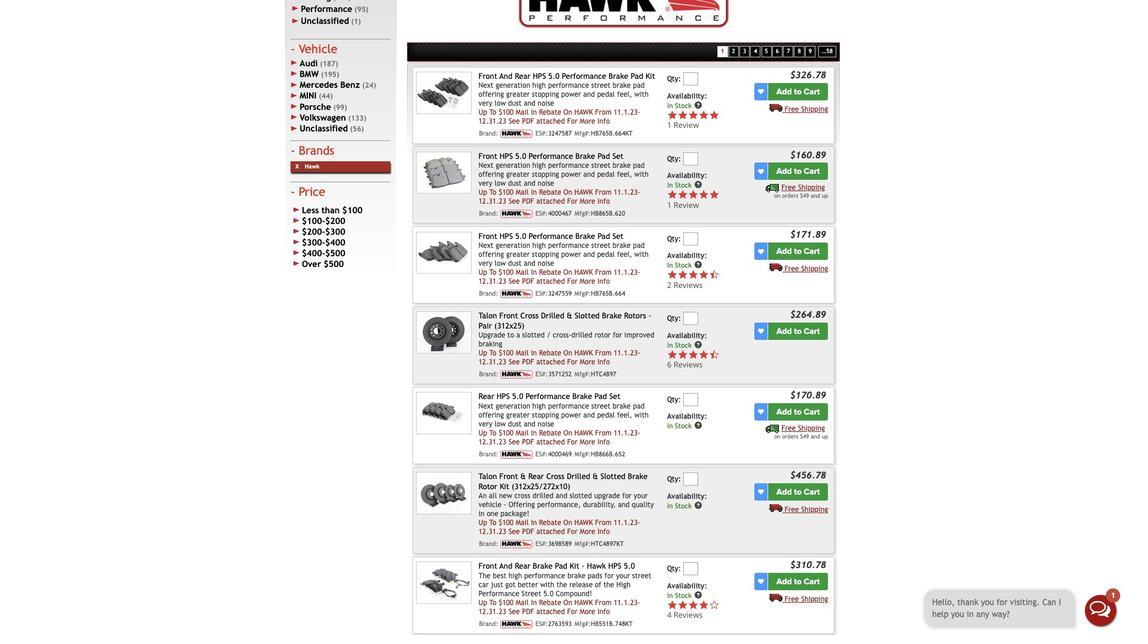 Task type: describe. For each thing, give the bounding box(es) containing it.
add for $456.78
[[777, 487, 792, 498]]

availability: in stock for $326.78
[[668, 92, 708, 110]]

3 see from the top
[[509, 277, 520, 286]]

2 reviews
[[668, 280, 703, 291]]

1 for $160.89
[[668, 200, 672, 210]]

rear hps 5.0 performance brake pad set link
[[479, 393, 621, 402]]

feel, inside front and rear hps 5.0 performance brake pad kit next generation high performance street brake pad offering greater stopping power and pedal feel, with very low dust and noise up to $100 mail in rebate on hawk from 11.1.23- 12.31.23 see pdf attached for more info
[[617, 91, 633, 99]]

less than $100 $100-$200 $200-$300 $300-$400 $400-$500 over $500
[[302, 205, 363, 269]]

up for $170.89
[[822, 434, 829, 440]]

slotted inside "talon front cross drilled & slotted brake rotors - pair (312x25) upgrade to a slotted / cross-drilled rotor for improved braking up to $100 mail in rebate on hawk from 11.1.23- 12.31.23 see pdf attached for more info"
[[523, 331, 545, 340]]

durability,
[[583, 501, 616, 510]]

3 pdf from the top
[[522, 277, 535, 286]]

3 attached from the top
[[537, 277, 565, 286]]

3 rebate from the top
[[539, 269, 562, 277]]

6 availability: from the top
[[668, 493, 708, 501]]

hps for $171.89
[[500, 232, 513, 241]]

rear inside talon front & rear cross drilled & slotted brake rotor kit (312x25/272x10) an all new cross drilled and slotted upgrade for your vehicle - offering performance, durability, and quality in one package! up to $100 mail in rebate on hawk from 11.1.23- 12.31.23 see pdf attached for more info
[[529, 473, 544, 482]]

with inside front and rear brake pad kit - hawk hps 5.0 the best high performance brake pads for your street car just got better with the release of the high performance street 5.0 compound! up to $100 mail in rebate on hawk from 11.1.23- 12.31.23 see pdf attached for more info
[[541, 581, 555, 590]]

hawk inside "talon front cross drilled & slotted brake rotors - pair (312x25) upgrade to a slotted / cross-drilled rotor for improved braking up to $100 mail in rebate on hawk from 11.1.23- 12.31.23 see pdf attached for more info"
[[575, 349, 593, 358]]

qty: for $264.89
[[668, 315, 681, 323]]

talon front & rear cross drilled & slotted brake rotor kit (312x25/272x10) an all new cross drilled and slotted upgrade for your vehicle - offering performance, durability, and quality in one package! up to $100 mail in rebate on hawk from 11.1.23- 12.31.23 see pdf attached for more info
[[479, 473, 654, 536]]

$300-$400 link
[[291, 237, 391, 248]]

rear inside rear hps 5.0 performance brake pad set next generation high performance street brake pad offering greater stopping power and pedal feel, with very low dust and noise up to $100 mail in rebate on hawk from 11.1.23- 12.31.23 see pdf attached for more info
[[479, 393, 495, 402]]

3 11.1.23- from the top
[[614, 269, 641, 277]]

2 12.31.23 from the top
[[479, 197, 507, 206]]

1 vertical spatial $500
[[324, 259, 344, 269]]

mail inside talon front & rear cross drilled & slotted brake rotor kit (312x25/272x10) an all new cross drilled and slotted upgrade for your vehicle - offering performance, durability, and quality in one package! up to $100 mail in rebate on hawk from 11.1.23- 12.31.23 see pdf attached for more info
[[516, 519, 529, 528]]

compound!
[[556, 590, 593, 599]]

brake for $160.89
[[613, 162, 631, 170]]

upgrade
[[595, 492, 621, 501]]

$100 inside talon front & rear cross drilled & slotted brake rotor kit (312x25/272x10) an all new cross drilled and slotted upgrade for your vehicle - offering performance, durability, and quality in one package! up to $100 mail in rebate on hawk from 11.1.23- 12.31.23 see pdf attached for more info
[[499, 519, 514, 528]]

attached inside "talon front cross drilled & slotted brake rotors - pair (312x25) upgrade to a slotted / cross-drilled rotor for improved braking up to $100 mail in rebate on hawk from 11.1.23- 12.31.23 see pdf attached for more info"
[[537, 358, 565, 367]]

2 pdf from the top
[[522, 197, 535, 206]]

performance inside front and rear brake pad kit - hawk hps 5.0 the best high performance brake pads for your street car just got better with the release of the high performance street 5.0 compound! up to $100 mail in rebate on hawk from 11.1.23- 12.31.23 see pdf attached for more info
[[525, 572, 566, 581]]

es#: 3571252 mfg#: htc4897
[[536, 371, 617, 378]]

to for $326.78
[[795, 86, 802, 97]]

1 link
[[718, 46, 728, 57]]

see inside talon front & rear cross drilled & slotted brake rotor kit (312x25/272x10) an all new cross drilled and slotted upgrade for your vehicle - offering performance, durability, and quality in one package! up to $100 mail in rebate on hawk from 11.1.23- 12.31.23 see pdf attached for more info
[[509, 528, 520, 536]]

1 2 reviews link from the top
[[668, 270, 753, 291]]

hb765b.664kt
[[591, 130, 633, 137]]

vehicle
[[299, 42, 338, 55]]

12.31.23 inside talon front & rear cross drilled & slotted brake rotor kit (312x25/272x10) an all new cross drilled and slotted upgrade for your vehicle - offering performance, durability, and quality in one package! up to $100 mail in rebate on hawk from 11.1.23- 12.31.23 see pdf attached for more info
[[479, 528, 507, 536]]

stock for $326.78
[[675, 101, 692, 110]]

0 vertical spatial $500
[[325, 248, 346, 258]]

6 stock from the top
[[675, 502, 692, 510]]

3 to from the top
[[490, 269, 497, 277]]

performance for $170.89
[[548, 402, 590, 411]]

3 hawk from the top
[[575, 269, 593, 277]]

unclassified inside performance (95) unclassified (1)
[[301, 16, 349, 26]]

mercedes
[[300, 80, 338, 90]]

2 6 reviews link from the top
[[668, 360, 720, 371]]

brake inside front and rear hps 5.0 performance brake pad kit next generation high performance street brake pad offering greater stopping power and pedal feel, with very low dust and noise up to $100 mail in rebate on hawk from 11.1.23- 12.31.23 see pdf attached for more info
[[613, 82, 631, 90]]

package!
[[501, 510, 530, 519]]

street inside front and rear brake pad kit - hawk hps 5.0 the best high performance brake pads for your street car just got better with the release of the high performance street 5.0 compound! up to $100 mail in rebate on hawk from 11.1.23- 12.31.23 see pdf attached for more info
[[633, 572, 652, 581]]

pair
[[479, 322, 492, 331]]

3 12.31.23 from the top
[[479, 277, 507, 286]]

$200
[[325, 216, 346, 226]]

1 6 reviews link from the top
[[668, 350, 753, 371]]

es#: for $264.89
[[536, 371, 548, 378]]

brand: for $264.89
[[479, 371, 498, 378]]

dust for $171.89
[[508, 260, 522, 268]]

cross-
[[553, 331, 572, 340]]

quality
[[632, 501, 654, 510]]

2 up from the top
[[479, 188, 488, 197]]

(312x25)
[[495, 322, 525, 331]]

7 link
[[784, 46, 794, 57]]

next for $160.89
[[479, 162, 494, 170]]

x
[[296, 163, 299, 170]]

set inside rear hps 5.0 performance brake pad set next generation high performance street brake pad offering greater stopping power and pedal feel, with very low dust and noise up to $100 mail in rebate on hawk from 11.1.23- 12.31.23 see pdf attached for more info
[[610, 393, 621, 402]]

to for $456.78
[[795, 487, 802, 498]]

street inside front and rear hps 5.0 performance brake pad kit next generation high performance street brake pad offering greater stopping power and pedal feel, with very low dust and noise up to $100 mail in rebate on hawk from 11.1.23- 12.31.23 see pdf attached for more info
[[592, 82, 611, 90]]

to for $170.89
[[795, 407, 802, 418]]

brand: for $171.89
[[479, 290, 498, 297]]

offering
[[509, 501, 535, 510]]

more inside front and rear hps 5.0 performance brake pad kit next generation high performance street brake pad offering greater stopping power and pedal feel, with very low dust and noise up to $100 mail in rebate on hawk from 11.1.23- 12.31.23 see pdf attached for more info
[[580, 117, 596, 126]]

one
[[487, 510, 499, 519]]

4 reviews
[[668, 610, 703, 621]]

(1)
[[351, 18, 361, 26]]

see inside rear hps 5.0 performance brake pad set next generation high performance street brake pad offering greater stopping power and pedal feel, with very low dust and noise up to $100 mail in rebate on hawk from 11.1.23- 12.31.23 see pdf attached for more info
[[509, 438, 520, 447]]

es#: 4000469 mfg#: hb866b.652
[[536, 451, 626, 458]]

just
[[491, 581, 503, 590]]

es#3571252 - htc4897 - talon front cross drilled & slotted brake rotors - pair (312x25) - upgrade to a slotted / cross-drilled rotor for improved braking - hawk - audi volkswagen image
[[416, 312, 472, 354]]

2 link
[[729, 46, 739, 57]]

- inside front and rear brake pad kit - hawk hps 5.0 the best high performance brake pads for your street car just got better with the release of the high performance street 5.0 compound! up to $100 mail in rebate on hawk from 11.1.23- 12.31.23 see pdf attached for more info
[[582, 562, 585, 571]]

pad inside front and rear brake pad kit - hawk hps 5.0 the best high performance brake pads for your street car just got better with the release of the high performance street 5.0 compound! up to $100 mail in rebate on hawk from 11.1.23- 12.31.23 see pdf attached for more info
[[555, 562, 568, 571]]

4 1 review link from the top
[[668, 200, 720, 210]]

availability: in stock for $171.89
[[668, 252, 708, 270]]

5 stock from the top
[[675, 422, 692, 430]]

hps for $170.89
[[497, 393, 510, 402]]

performance inside front and rear brake pad kit - hawk hps 5.0 the best high performance brake pads for your street car just got better with the release of the high performance street 5.0 compound! up to $100 mail in rebate on hawk from 11.1.23- 12.31.23 see pdf attached for more info
[[479, 590, 520, 599]]

free down $160.89 in the top right of the page
[[782, 184, 796, 192]]

over $500 link
[[291, 259, 391, 270]]

on inside rear hps 5.0 performance brake pad set next generation high performance street brake pad offering greater stopping power and pedal feel, with very low dust and noise up to $100 mail in rebate on hawk from 11.1.23- 12.31.23 see pdf attached for more info
[[564, 429, 573, 438]]

2 attached from the top
[[537, 197, 565, 206]]

front and rear hps 5.0 performance brake pad kit next generation high performance street brake pad offering greater stopping power and pedal feel, with very low dust and noise up to $100 mail in rebate on hawk from 11.1.23- 12.31.23 see pdf attached for more info
[[479, 72, 656, 126]]

free shipping image
[[766, 425, 780, 434]]

1 the from the left
[[557, 581, 568, 590]]

front hps 5.0 performance brake pad set next generation high performance street brake pad offering greater stopping power and pedal feel, with very low dust and noise up to $100 mail in rebate on hawk from 11.1.23- 12.31.23 see pdf attached for more info for 2
[[479, 232, 649, 286]]

es#4000467 - hb865b.620 - front hps 5.0 performance brake pad set - next generation high performance street brake pad offering greater stopping power and pedal feel, with very low dust and noise - hawk - audi image
[[416, 152, 472, 194]]

hawk inside front and rear brake pad kit - hawk hps 5.0 the best high performance brake pads for your street car just got better with the release of the high performance street 5.0 compound! up to $100 mail in rebate on hawk from 11.1.23- 12.31.23 see pdf attached for more info
[[575, 599, 593, 608]]

for inside talon front & rear cross drilled & slotted brake rotor kit (312x25/272x10) an all new cross drilled and slotted upgrade for your vehicle - offering performance, durability, and quality in one package! up to $100 mail in rebate on hawk from 11.1.23- 12.31.23 see pdf attached for more info
[[567, 528, 578, 536]]

brand: for $456.78
[[479, 541, 498, 548]]

add to cart for $310.78
[[777, 577, 820, 587]]

9 link
[[806, 46, 816, 57]]

see inside front and rear hps 5.0 performance brake pad kit next generation high performance street brake pad offering greater stopping power and pedal feel, with very low dust and noise up to $100 mail in rebate on hawk from 11.1.23- 12.31.23 see pdf attached for more info
[[509, 117, 520, 126]]

8
[[798, 48, 801, 55]]

stopping for $160.89
[[532, 171, 559, 179]]

3 up from the top
[[479, 269, 488, 277]]

1 1 review link from the top
[[668, 110, 753, 130]]

qty: for $456.78
[[668, 476, 681, 484]]

add to cart button for $326.78
[[769, 83, 829, 100]]

offering for $171.89
[[479, 251, 504, 259]]

0 vertical spatial 1
[[721, 48, 725, 55]]

volkswagen
[[300, 112, 346, 123]]

3 from from the top
[[595, 269, 612, 277]]

shipping for $171.89
[[802, 265, 829, 273]]

11.1.23- inside front and rear hps 5.0 performance brake pad kit next generation high performance street brake pad offering greater stopping power and pedal feel, with very low dust and noise up to $100 mail in rebate on hawk from 11.1.23- 12.31.23 see pdf attached for more info
[[614, 108, 641, 117]]

high inside front and rear brake pad kit - hawk hps 5.0 the best high performance brake pads for your street car just got better with the release of the high performance street 5.0 compound! up to $100 mail in rebate on hawk from 11.1.23- 12.31.23 see pdf attached for more info
[[509, 572, 522, 581]]

hawk inside front and rear brake pad kit - hawk hps 5.0 the best high performance brake pads for your street car just got better with the release of the high performance street 5.0 compound! up to $100 mail in rebate on hawk from 11.1.23- 12.31.23 see pdf attached for more info
[[587, 562, 606, 571]]

es#: 4000467 mfg#: hb865b.620
[[536, 210, 626, 217]]

shipping down $160.89 in the top right of the page
[[799, 184, 826, 192]]

power for $170.89
[[562, 411, 582, 420]]

drilled inside talon front & rear cross drilled & slotted brake rotor kit (312x25/272x10) an all new cross drilled and slotted upgrade for your vehicle - offering performance, durability, and quality in one package! up to $100 mail in rebate on hawk from 11.1.23- 12.31.23 see pdf attached for more info
[[567, 473, 591, 482]]

performance down 3247587
[[529, 152, 573, 161]]

in
[[479, 510, 485, 519]]

info inside "talon front cross drilled & slotted brake rotors - pair (312x25) upgrade to a slotted / cross-drilled rotor for improved braking up to $100 mail in rebate on hawk from 11.1.23- 12.31.23 see pdf attached for more info"
[[598, 358, 610, 367]]

$310.78
[[791, 560, 827, 571]]

question sign image for 1 review
[[694, 101, 703, 109]]

(195)
[[321, 71, 339, 79]]

pad for $170.89
[[595, 393, 607, 402]]

hawk - corporate logo image for $170.89
[[501, 451, 533, 459]]

shipping down $170.89
[[799, 425, 826, 433]]

(24)
[[362, 81, 376, 90]]

2 2 reviews link from the top
[[668, 280, 720, 291]]

es#3698589 - htc4897kt - talon front & rear cross drilled & slotted brake rotor kit (312x25/272x10) - an all new cross drilled and slotted upgrade for your vehicle - offering performance, durability, and quality in one package! - hawk - volkswagen image
[[416, 473, 472, 515]]

braking
[[479, 340, 503, 349]]

4000469
[[548, 451, 572, 458]]

more inside "talon front cross drilled & slotted brake rotors - pair (312x25) upgrade to a slotted / cross-drilled rotor for improved braking up to $100 mail in rebate on hawk from 11.1.23- 12.31.23 see pdf attached for more info"
[[580, 358, 596, 367]]

up inside talon front & rear cross drilled & slotted brake rotor kit (312x25/272x10) an all new cross drilled and slotted upgrade for your vehicle - offering performance, durability, and quality in one package! up to $100 mail in rebate on hawk from 11.1.23- 12.31.23 see pdf attached for more info
[[479, 519, 488, 528]]

2 info from the top
[[598, 197, 610, 206]]

htc4897kt
[[591, 541, 624, 548]]

upgrade
[[479, 331, 506, 340]]

up inside front and rear hps 5.0 performance brake pad kit next generation high performance street brake pad offering greater stopping power and pedal feel, with very low dust and noise up to $100 mail in rebate on hawk from 11.1.23- 12.31.23 see pdf attached for more info
[[479, 108, 488, 117]]

$300-
[[302, 237, 325, 247]]

2 1 review link from the top
[[668, 120, 720, 130]]

/
[[547, 331, 551, 340]]

3 on from the top
[[564, 269, 573, 277]]

rotor
[[595, 331, 611, 340]]

availability: for $160.89
[[668, 172, 708, 180]]

offering inside front and rear hps 5.0 performance brake pad kit next generation high performance street brake pad offering greater stopping power and pedal feel, with very low dust and noise up to $100 mail in rebate on hawk from 11.1.23- 12.31.23 see pdf attached for more info
[[479, 91, 504, 99]]

next inside front and rear hps 5.0 performance brake pad kit next generation high performance street brake pad offering greater stopping power and pedal feel, with very low dust and noise up to $100 mail in rebate on hawk from 11.1.23- 12.31.23 see pdf attached for more info
[[479, 82, 494, 90]]

11.1.23- inside rear hps 5.0 performance brake pad set next generation high performance street brake pad offering greater stopping power and pedal feel, with very low dust and noise up to $100 mail in rebate on hawk from 11.1.23- 12.31.23 see pdf attached for more info
[[614, 429, 641, 438]]

review for $326.78
[[674, 120, 699, 130]]

2 for from the top
[[567, 197, 578, 206]]

3 mail from the top
[[516, 269, 529, 277]]

hawk - corporate logo image for $310.78
[[501, 621, 533, 629]]

brand: for $160.89
[[479, 210, 498, 217]]

mail inside "talon front cross drilled & slotted brake rotors - pair (312x25) upgrade to a slotted / cross-drilled rotor for improved braking up to $100 mail in rebate on hawk from 11.1.23- 12.31.23 see pdf attached for more info"
[[516, 349, 529, 358]]

to inside front and rear hps 5.0 performance brake pad kit next generation high performance street brake pad offering greater stopping power and pedal feel, with very low dust and noise up to $100 mail in rebate on hawk from 11.1.23- 12.31.23 see pdf attached for more info
[[490, 108, 497, 117]]

add for $310.78
[[777, 577, 792, 587]]

for inside front and rear brake pad kit - hawk hps 5.0 the best high performance brake pads for your street car just got better with the release of the high performance street 5.0 compound! up to $100 mail in rebate on hawk from 11.1.23- 12.31.23 see pdf attached for more info
[[605, 572, 614, 581]]

brake inside rear hps 5.0 performance brake pad set next generation high performance street brake pad offering greater stopping power and pedal feel, with very low dust and noise up to $100 mail in rebate on hawk from 11.1.23- 12.31.23 see pdf attached for more info
[[573, 393, 593, 402]]

brake inside "talon front cross drilled & slotted brake rotors - pair (312x25) upgrade to a slotted / cross-drilled rotor for improved braking up to $100 mail in rebate on hawk from 11.1.23- 12.31.23 see pdf attached for more info"
[[602, 312, 622, 321]]

street for $171.89
[[592, 242, 611, 250]]

talon for $264.89
[[479, 312, 497, 321]]

2 from from the top
[[595, 188, 612, 197]]

than
[[322, 205, 340, 215]]

drilled inside "talon front cross drilled & slotted brake rotors - pair (312x25) upgrade to a slotted / cross-drilled rotor for improved braking up to $100 mail in rebate on hawk from 11.1.23- 12.31.23 see pdf attached for more info"
[[541, 312, 565, 321]]

performance inside front and rear hps 5.0 performance brake pad kit next generation high performance street brake pad offering greater stopping power and pedal feel, with very low dust and noise up to $100 mail in rebate on hawk from 11.1.23- 12.31.23 see pdf attached for more info
[[562, 72, 607, 81]]

for inside "talon front cross drilled & slotted brake rotors - pair (312x25) upgrade to a slotted / cross-drilled rotor for improved braking up to $100 mail in rebate on hawk from 11.1.23- 12.31.23 see pdf attached for more info"
[[567, 358, 578, 367]]

$100-$200 link
[[291, 216, 391, 226]]

performance,
[[537, 501, 581, 510]]

3247559
[[548, 290, 572, 297]]

up inside rear hps 5.0 performance brake pad set next generation high performance street brake pad offering greater stopping power and pedal feel, with very low dust and noise up to $100 mail in rebate on hawk from 11.1.23- 12.31.23 see pdf attached for more info
[[479, 429, 488, 438]]

brake inside front and rear brake pad kit - hawk hps 5.0 the best high performance brake pads for your street car just got better with the release of the high performance street 5.0 compound! up to $100 mail in rebate on hawk from 11.1.23- 12.31.23 see pdf attached for more info
[[533, 562, 553, 571]]

add for $170.89
[[777, 407, 792, 418]]

11.1.23- inside "talon front cross drilled & slotted brake rotors - pair (312x25) upgrade to a slotted / cross-drilled rotor for improved braking up to $100 mail in rebate on hawk from 11.1.23- 12.31.23 see pdf attached for more info"
[[614, 349, 641, 358]]

for inside talon front & rear cross drilled & slotted brake rotor kit (312x25/272x10) an all new cross drilled and slotted upgrade for your vehicle - offering performance, durability, and quality in one package! up to $100 mail in rebate on hawk from 11.1.23- 12.31.23 see pdf attached for more info
[[623, 492, 632, 501]]

from inside rear hps 5.0 performance brake pad set next generation high performance street brake pad offering greater stopping power and pedal feel, with very low dust and noise up to $100 mail in rebate on hawk from 11.1.23- 12.31.23 see pdf attached for more info
[[595, 429, 612, 438]]

add to cart for $264.89
[[777, 327, 820, 337]]

brake down es#: 3247587 mfg#: hb765b.664kt
[[576, 152, 596, 161]]

on inside front and rear brake pad kit - hawk hps 5.0 the best high performance brake pads for your street car just got better with the release of the high performance street 5.0 compound! up to $100 mail in rebate on hawk from 11.1.23- 12.31.23 see pdf attached for more info
[[564, 599, 573, 608]]

cart for $326.78
[[804, 86, 820, 97]]

3247587
[[548, 130, 572, 137]]

brake for $171.89
[[613, 242, 631, 250]]

performance down "4000467"
[[529, 232, 573, 241]]

free shipping image for $326.78
[[769, 103, 783, 112]]

rear hps 5.0 performance brake pad set next generation high performance street brake pad offering greater stopping power and pedal feel, with very low dust and noise up to $100 mail in rebate on hawk from 11.1.23- 12.31.23 see pdf attached for more info
[[479, 393, 649, 447]]

5
[[765, 48, 769, 55]]

slotted inside talon front & rear cross drilled & slotted brake rotor kit (312x25/272x10) an all new cross drilled and slotted upgrade for your vehicle - offering performance, durability, and quality in one package! up to $100 mail in rebate on hawk from 11.1.23- 12.31.23 see pdf attached for more info
[[601, 473, 626, 482]]

generation for $171.89
[[496, 242, 531, 250]]

…58
[[823, 48, 833, 55]]

less
[[302, 205, 319, 215]]

add to cart button for $310.78
[[769, 574, 829, 591]]

es#3247559 - hb765b.664 - front hps 5.0 performance brake pad set - next generation high performance street brake pad offering greater stopping power and pedal feel, with very low dust and noise - hawk - bmw mini image
[[416, 232, 472, 274]]

release
[[570, 581, 593, 590]]

availability: for $171.89
[[668, 252, 708, 260]]

es#: for $160.89
[[536, 210, 548, 217]]

orders for $170.89
[[783, 434, 799, 440]]

to inside "talon front cross drilled & slotted brake rotors - pair (312x25) upgrade to a slotted / cross-drilled rotor for improved braking up to $100 mail in rebate on hawk from 11.1.23- 12.31.23 see pdf attached for more info"
[[490, 349, 497, 358]]

stock for $310.78
[[675, 592, 692, 600]]

greater inside front and rear hps 5.0 performance brake pad kit next generation high performance street brake pad offering greater stopping power and pedal feel, with very low dust and noise up to $100 mail in rebate on hawk from 11.1.23- 12.31.23 see pdf attached for more info
[[506, 91, 530, 99]]

free shipping on orders $49 and up for $170.89
[[775, 425, 829, 440]]

es#: 3698589 mfg#: htc4897kt
[[536, 541, 624, 548]]

free shipping image for $160.89
[[766, 184, 780, 193]]

front for $310.78
[[479, 562, 498, 571]]

an
[[479, 492, 487, 501]]

on inside "talon front cross drilled & slotted brake rotors - pair (312x25) upgrade to a slotted / cross-drilled rotor for improved braking up to $100 mail in rebate on hawk from 11.1.23- 12.31.23 see pdf attached for more info"
[[564, 349, 573, 358]]

pedal inside front and rear hps 5.0 performance brake pad kit next generation high performance street brake pad offering greater stopping power and pedal feel, with very low dust and noise up to $100 mail in rebate on hawk from 11.1.23- 12.31.23 see pdf attached for more info
[[598, 91, 615, 99]]

drilled inside "talon front cross drilled & slotted brake rotors - pair (312x25) upgrade to a slotted / cross-drilled rotor for improved braking up to $100 mail in rebate on hawk from 11.1.23- 12.31.23 see pdf attached for more info"
[[572, 331, 593, 340]]

availability: in stock for $264.89
[[668, 332, 708, 350]]

- inside "talon front cross drilled & slotted brake rotors - pair (312x25) upgrade to a slotted / cross-drilled rotor for improved braking up to $100 mail in rebate on hawk from 11.1.23- 12.31.23 see pdf attached for more info"
[[649, 312, 652, 321]]

front and rear hps 5.0 performance brake pad kit link
[[479, 72, 656, 81]]

performance inside performance (95) unclassified (1)
[[301, 4, 353, 14]]

$200-
[[302, 226, 325, 237]]

availability: for $310.78
[[668, 583, 708, 591]]

from inside front and rear brake pad kit - hawk hps 5.0 the best high performance brake pads for your street car just got better with the release of the high performance street 5.0 compound! up to $100 mail in rebate on hawk from 11.1.23- 12.31.23 see pdf attached for more info
[[595, 599, 612, 608]]

brake down es#: 4000467 mfg#: hb865b.620
[[576, 232, 596, 241]]

add to wish list image for $170.89
[[758, 409, 764, 415]]

pdf inside rear hps 5.0 performance brake pad set next generation high performance street brake pad offering greater stopping power and pedal feel, with very low dust and noise up to $100 mail in rebate on hawk from 11.1.23- 12.31.23 see pdf attached for more info
[[522, 438, 535, 447]]

qty: for $171.89
[[668, 235, 681, 243]]

3698589
[[548, 541, 572, 548]]

$100-
[[302, 216, 325, 226]]

2 more from the top
[[580, 197, 596, 206]]

front hps 5.0 performance brake pad set link for 1 review
[[479, 152, 624, 161]]

to inside talon front & rear cross drilled & slotted brake rotor kit (312x25/272x10) an all new cross drilled and slotted upgrade for your vehicle - offering performance, durability, and quality in one package! up to $100 mail in rebate on hawk from 11.1.23- 12.31.23 see pdf attached for more info
[[490, 519, 497, 528]]

5 availability: in stock from the top
[[668, 413, 708, 430]]

audi
[[300, 58, 318, 68]]

2 question sign image from the top
[[694, 502, 703, 510]]

5 availability: from the top
[[668, 413, 708, 421]]

$100 inside front and rear brake pad kit - hawk hps 5.0 the best high performance brake pads for your street car just got better with the release of the high performance street 5.0 compound! up to $100 mail in rebate on hawk from 11.1.23- 12.31.23 see pdf attached for more info
[[499, 599, 514, 608]]

hb765b.664
[[591, 290, 626, 297]]

2 to from the top
[[490, 188, 497, 197]]

2 see from the top
[[509, 197, 520, 206]]

rebate inside front and rear brake pad kit - hawk hps 5.0 the best high performance brake pads for your street car just got better with the release of the high performance street 5.0 compound! up to $100 mail in rebate on hawk from 11.1.23- 12.31.23 see pdf attached for more info
[[539, 599, 562, 608]]

es#: 3247587 mfg#: hb765b.664kt
[[536, 130, 633, 137]]

slotted inside talon front & rear cross drilled & slotted brake rotor kit (312x25/272x10) an all new cross drilled and slotted upgrade for your vehicle - offering performance, durability, and quality in one package! up to $100 mail in rebate on hawk from 11.1.23- 12.31.23 see pdf attached for more info
[[570, 492, 592, 501]]

2 rebate from the top
[[539, 188, 562, 197]]

high inside front and rear hps 5.0 performance brake pad kit next generation high performance street brake pad offering greater stopping power and pedal feel, with very low dust and noise up to $100 mail in rebate on hawk from 11.1.23- 12.31.23 see pdf attached for more info
[[533, 82, 546, 90]]

with inside front and rear hps 5.0 performance brake pad kit next generation high performance street brake pad offering greater stopping power and pedal feel, with very low dust and noise up to $100 mail in rebate on hawk from 11.1.23- 12.31.23 see pdf attached for more info
[[635, 91, 649, 99]]

add for $171.89
[[777, 246, 792, 257]]

porsche
[[300, 102, 331, 112]]

front inside talon front & rear cross drilled & slotted brake rotor kit (312x25/272x10) an all new cross drilled and slotted upgrade for your vehicle - offering performance, durability, and quality in one package! up to $100 mail in rebate on hawk from 11.1.23- 12.31.23 see pdf attached for more info
[[500, 473, 518, 482]]

hb551b.748kt
[[591, 621, 633, 628]]

cart for $456.78
[[804, 487, 820, 498]]

talon front & rear cross drilled & slotted brake rotor kit (312x25/272x10) link
[[479, 473, 648, 491]]

see inside front and rear brake pad kit - hawk hps 5.0 the best high performance brake pads for your street car just got better with the release of the high performance street 5.0 compound! up to $100 mail in rebate on hawk from 11.1.23- 12.31.23 see pdf attached for more info
[[509, 608, 520, 617]]

on inside front and rear hps 5.0 performance brake pad kit next generation high performance street brake pad offering greater stopping power and pedal feel, with very low dust and noise up to $100 mail in rebate on hawk from 11.1.23- 12.31.23 see pdf attached for more info
[[564, 108, 573, 117]]

better
[[518, 581, 538, 590]]

more inside front and rear brake pad kit - hawk hps 5.0 the best high performance brake pads for your street car just got better with the release of the high performance street 5.0 compound! up to $100 mail in rebate on hawk from 11.1.23- 12.31.23 see pdf attached for more info
[[580, 608, 596, 617]]

free shipping image for $171.89
[[769, 263, 783, 272]]

add for $264.89
[[777, 327, 792, 337]]

less than $100 link
[[291, 205, 391, 216]]

6 for 6 reviews
[[668, 360, 672, 371]]

qty: for $326.78
[[668, 75, 681, 83]]

feel, for $170.89
[[617, 411, 633, 420]]

availability: in stock for $160.89
[[668, 172, 708, 190]]

front hps 5.0 performance brake pad set link for 2 reviews
[[479, 232, 624, 241]]

11.1.23- inside talon front & rear cross drilled & slotted brake rotor kit (312x25/272x10) an all new cross drilled and slotted upgrade for your vehicle - offering performance, durability, and quality in one package! up to $100 mail in rebate on hawk from 11.1.23- 12.31.23 see pdf attached for more info
[[614, 519, 641, 528]]

high
[[617, 581, 631, 590]]

next for $170.89
[[479, 402, 494, 411]]

hps inside front and rear hps 5.0 performance brake pad kit next generation high performance street brake pad offering greater stopping power and pedal feel, with very low dust and noise up to $100 mail in rebate on hawk from 11.1.23- 12.31.23 see pdf attached for more info
[[533, 72, 546, 81]]

free shipping for $171.89
[[785, 265, 829, 273]]

see inside "talon front cross drilled & slotted brake rotors - pair (312x25) upgrade to a slotted / cross-drilled rotor for improved braking up to $100 mail in rebate on hawk from 11.1.23- 12.31.23 see pdf attached for more info"
[[509, 358, 520, 367]]

pdf inside front and rear hps 5.0 performance brake pad kit next generation high performance street brake pad offering greater stopping power and pedal feel, with very low dust and noise up to $100 mail in rebate on hawk from 11.1.23- 12.31.23 see pdf attached for more info
[[522, 117, 535, 126]]

star image inside 2 reviews link
[[688, 270, 699, 280]]

1 for $326.78
[[668, 120, 672, 130]]

in inside rear hps 5.0 performance brake pad set next generation high performance street brake pad offering greater stopping power and pedal feel, with very low dust and noise up to $100 mail in rebate on hawk from 11.1.23- 12.31.23 see pdf attached for more info
[[531, 429, 537, 438]]

more inside rear hps 5.0 performance brake pad set next generation high performance street brake pad offering greater stopping power and pedal feel, with very low dust and noise up to $100 mail in rebate on hawk from 11.1.23- 12.31.23 see pdf attached for more info
[[580, 438, 596, 447]]

es#3247587 - hb765b.664kt - front and rear hps 5.0 performance brake pad kit - next generation high performance street brake pad offering greater stopping power and pedal feel, with very low dust and noise - hawk - bmw image
[[416, 72, 472, 114]]

power for $171.89
[[562, 251, 582, 259]]

brands
[[299, 143, 335, 157]]

4000467
[[548, 210, 572, 217]]

mfg#: for $310.78
[[575, 621, 591, 628]]

hawk - corporate logo image for $456.78
[[501, 541, 533, 549]]

mini
[[300, 91, 317, 101]]

add to cart for $326.78
[[777, 86, 820, 97]]

5.0 inside rear hps 5.0 performance brake pad set next generation high performance street brake pad offering greater stopping power and pedal feel, with very low dust and noise up to $100 mail in rebate on hawk from 11.1.23- 12.31.23 see pdf attached for more info
[[513, 393, 524, 402]]

kit inside talon front & rear cross drilled & slotted brake rotor kit (312x25/272x10) an all new cross drilled and slotted upgrade for your vehicle - offering performance, durability, and quality in one package! up to $100 mail in rebate on hawk from 11.1.23- 12.31.23 see pdf attached for more info
[[500, 482, 510, 491]]

7
[[787, 48, 790, 55]]

hawk - corporate logo image for $160.89
[[501, 210, 533, 218]]



Task type: locate. For each thing, give the bounding box(es) containing it.
set for 1
[[613, 152, 624, 161]]

brake inside rear hps 5.0 performance brake pad set next generation high performance street brake pad offering greater stopping power and pedal feel, with very low dust and noise up to $100 mail in rebate on hawk from 11.1.23- 12.31.23 see pdf attached for more info
[[613, 402, 631, 411]]

on down cross-
[[564, 349, 573, 358]]

hb866b.652
[[591, 451, 626, 458]]

2 very from the top
[[479, 180, 493, 188]]

add to cart button down $160.89 in the top right of the page
[[769, 163, 829, 180]]

half star image
[[709, 270, 720, 280], [709, 350, 720, 360]]

1 vertical spatial 4
[[668, 610, 672, 621]]

0 vertical spatial kit
[[646, 72, 656, 81]]

front and rear brake pad kit - hawk hps 5.0 the best high performance brake pads for your street car just got better with the release of the high performance street 5.0 compound! up to $100 mail in rebate on hawk from 11.1.23- 12.31.23 see pdf attached for more info
[[479, 562, 652, 617]]

question sign image for 6 reviews
[[694, 341, 703, 349]]

1 vertical spatial unclassified
[[300, 123, 348, 134]]

add to cart button for $160.89
[[769, 163, 829, 180]]

brand: for $310.78
[[479, 621, 498, 628]]

vehicle audi (187) bmw (195) mercedes benz (24) mini (44) porsche (99) volkswagen (133) unclassified (56)
[[299, 42, 376, 134]]

front for $160.89
[[479, 152, 498, 161]]

half star image for 2 reviews
[[709, 270, 720, 280]]

3 add to cart button from the top
[[769, 243, 829, 260]]

low for $170.89
[[495, 420, 506, 429]]

free shipping for $456.78
[[785, 506, 829, 514]]

es#: for $456.78
[[536, 541, 548, 548]]

3 qty: from the top
[[668, 235, 681, 243]]

1 horizontal spatial 2
[[733, 48, 736, 55]]

availability: for $326.78
[[668, 92, 708, 100]]

rebate inside talon front & rear cross drilled & slotted brake rotor kit (312x25/272x10) an all new cross drilled and slotted upgrade for your vehicle - offering performance, durability, and quality in one package! up to $100 mail in rebate on hawk from 11.1.23- 12.31.23 see pdf attached for more info
[[539, 519, 562, 528]]

6 add to cart from the top
[[777, 487, 820, 498]]

1 12.31.23 from the top
[[479, 117, 507, 126]]

12.31.23 inside "talon front cross drilled & slotted brake rotors - pair (312x25) upgrade to a slotted / cross-drilled rotor for improved braking up to $100 mail in rebate on hawk from 11.1.23- 12.31.23 see pdf attached for more info"
[[479, 358, 507, 367]]

$49
[[800, 193, 810, 199], [800, 434, 810, 440]]

for right rotor at the right of the page
[[613, 331, 623, 340]]

street right pads
[[633, 572, 652, 581]]

5 more from the top
[[580, 438, 596, 447]]

mfg#: for $171.89
[[575, 290, 591, 297]]

7 12.31.23 from the top
[[479, 608, 507, 617]]

empty star image
[[709, 601, 720, 611]]

car
[[479, 581, 489, 590]]

4 feel, from the top
[[617, 411, 633, 420]]

pad for $171.89
[[598, 232, 610, 241]]

for inside front and rear brake pad kit - hawk hps 5.0 the best high performance brake pads for your street car just got better with the release of the high performance street 5.0 compound! up to $100 mail in rebate on hawk from 11.1.23- 12.31.23 see pdf attached for more info
[[567, 608, 578, 617]]

front right es#3247587 - hb765b.664kt - front and rear hps 5.0 performance brake pad kit - next generation high performance street brake pad offering greater stopping power and pedal feel, with very low dust and noise - hawk - bmw image
[[479, 72, 498, 81]]

cross inside talon front & rear cross drilled & slotted brake rotor kit (312x25/272x10) an all new cross drilled and slotted upgrade for your vehicle - offering performance, durability, and quality in one package! up to $100 mail in rebate on hawk from 11.1.23- 12.31.23 see pdf attached for more info
[[547, 473, 565, 482]]

1 horizontal spatial 4
[[754, 48, 758, 55]]

0 horizontal spatial 2
[[668, 280, 672, 291]]

1 vertical spatial review
[[674, 200, 699, 210]]

hawk up "es#: 3247559 mfg#: hb765b.664"
[[575, 269, 593, 277]]

1 review
[[668, 120, 699, 130], [668, 200, 699, 210]]

to inside "talon front cross drilled & slotted brake rotors - pair (312x25) upgrade to a slotted / cross-drilled rotor for improved braking up to $100 mail in rebate on hawk from 11.1.23- 12.31.23 see pdf attached for more info"
[[508, 331, 514, 340]]

$100 inside rear hps 5.0 performance brake pad set next generation high performance street brake pad offering greater stopping power and pedal feel, with very low dust and noise up to $100 mail in rebate on hawk from 11.1.23- 12.31.23 see pdf attached for more info
[[499, 429, 514, 438]]

brake down the htc4897
[[613, 402, 631, 411]]

kit inside front and rear brake pad kit - hawk hps 5.0 the best high performance brake pads for your street car just got better with the release of the high performance street 5.0 compound! up to $100 mail in rebate on hawk from 11.1.23- 12.31.23 see pdf attached for more info
[[570, 562, 580, 571]]

0 horizontal spatial the
[[557, 581, 568, 590]]

1 4 reviews link from the top
[[668, 601, 753, 621]]

brand: for $326.78
[[479, 130, 498, 137]]

for inside front and rear hps 5.0 performance brake pad kit next generation high performance street brake pad offering greater stopping power and pedal feel, with very low dust and noise up to $100 mail in rebate on hawk from 11.1.23- 12.31.23 see pdf attached for more info
[[567, 117, 578, 126]]

next for $171.89
[[479, 242, 494, 250]]

attached up "4000467"
[[537, 197, 565, 206]]

5 on from the top
[[564, 429, 573, 438]]

3571252
[[548, 371, 572, 378]]

2 vertical spatial set
[[610, 393, 621, 402]]

very inside rear hps 5.0 performance brake pad set next generation high performance street brake pad offering greater stopping power and pedal feel, with very low dust and noise up to $100 mail in rebate on hawk from 11.1.23- 12.31.23 see pdf attached for more info
[[479, 420, 493, 429]]

noise for $170.89
[[538, 420, 555, 429]]

(133)
[[348, 114, 367, 123]]

1 vertical spatial orders
[[783, 434, 799, 440]]

brake up hb765b.664kt
[[609, 72, 629, 81]]

talon front cross drilled & slotted brake rotors - pair (312x25) link
[[479, 312, 652, 331]]

info up hb865b.620
[[598, 197, 610, 206]]

front inside "talon front cross drilled & slotted brake rotors - pair (312x25) upgrade to a slotted / cross-drilled rotor for improved braking up to $100 mail in rebate on hawk from 11.1.23- 12.31.23 see pdf attached for more info"
[[500, 312, 518, 321]]

1 vertical spatial 2
[[668, 280, 672, 291]]

1 vertical spatial 6
[[668, 360, 672, 371]]

1 vertical spatial slotted
[[601, 473, 626, 482]]

2 vertical spatial kit
[[570, 562, 580, 571]]

hawk inside rear hps 5.0 performance brake pad set next generation high performance street brake pad offering greater stopping power and pedal feel, with very low dust and noise up to $100 mail in rebate on hawk from 11.1.23- 12.31.23 see pdf attached for more info
[[575, 429, 593, 438]]

with
[[635, 91, 649, 99], [635, 171, 649, 179], [635, 251, 649, 259], [635, 411, 649, 420], [541, 581, 555, 590]]

for up es#: 2763593 mfg#: hb551b.748kt
[[567, 608, 578, 617]]

add to wish list image
[[758, 89, 764, 95], [758, 579, 764, 585]]

more inside talon front & rear cross drilled & slotted brake rotor kit (312x25/272x10) an all new cross drilled and slotted upgrade for your vehicle - offering performance, durability, and quality in one package! up to $100 mail in rebate on hawk from 11.1.23- 12.31.23 see pdf attached for more info
[[580, 528, 596, 536]]

1 vertical spatial free shipping on orders $49 and up
[[775, 425, 829, 440]]

1 vertical spatial talon
[[479, 473, 497, 482]]

0 vertical spatial drilled
[[541, 312, 565, 321]]

qty:
[[668, 75, 681, 83], [668, 155, 681, 163], [668, 235, 681, 243], [668, 315, 681, 323], [668, 396, 681, 404], [668, 476, 681, 484], [668, 566, 681, 574]]

front and rear brake pad kit - hawk hps 5.0 link
[[479, 562, 635, 571]]

$100 inside less than $100 $100-$200 $200-$300 $300-$400 $400-$500 over $500
[[343, 205, 363, 215]]

the
[[557, 581, 568, 590], [604, 581, 615, 590]]

12.31.23 inside front and rear brake pad kit - hawk hps 5.0 the best high performance brake pads for your street car just got better with the release of the high performance street 5.0 compound! up to $100 mail in rebate on hawk from 11.1.23- 12.31.23 see pdf attached for more info
[[479, 608, 507, 617]]

very right 'es#4000467 - hb865b.620 - front hps 5.0 performance brake pad set - next generation high performance street brake pad offering greater stopping power and pedal feel, with very low dust and noise - hawk - audi' image
[[479, 180, 493, 188]]

free right free shipping image at the bottom right
[[782, 425, 796, 433]]

stopping for $171.89
[[532, 251, 559, 259]]

low inside front and rear hps 5.0 performance brake pad kit next generation high performance street brake pad offering greater stopping power and pedal feel, with very low dust and noise up to $100 mail in rebate on hawk from 11.1.23- 12.31.23 see pdf attached for more info
[[495, 99, 506, 108]]

pdf inside "talon front cross drilled & slotted brake rotors - pair (312x25) upgrade to a slotted / cross-drilled rotor for improved braking up to $100 mail in rebate on hawk from 11.1.23- 12.31.23 see pdf attached for more info"
[[522, 358, 535, 367]]

noise for $171.89
[[538, 260, 555, 268]]

$300
[[325, 226, 346, 237]]

high for $171.89
[[533, 242, 546, 250]]

4 hawk from the top
[[575, 349, 593, 358]]

brake
[[613, 82, 631, 90], [613, 162, 631, 170], [613, 242, 631, 250], [613, 402, 631, 411], [568, 572, 586, 581]]

11.1.23-
[[614, 108, 641, 117], [614, 188, 641, 197], [614, 269, 641, 277], [614, 349, 641, 358], [614, 429, 641, 438], [614, 519, 641, 528], [614, 599, 641, 608]]

1 reviews from the top
[[674, 280, 703, 291]]

5 12.31.23 from the top
[[479, 438, 507, 447]]

street down hb765b.664kt
[[592, 162, 611, 170]]

2 free shipping on orders $49 and up from the top
[[775, 425, 829, 440]]

1 horizontal spatial the
[[604, 581, 615, 590]]

question sign image
[[694, 101, 703, 109], [694, 261, 703, 269], [694, 341, 703, 349], [694, 422, 703, 430]]

cart down $170.89
[[804, 407, 820, 418]]

2 stock from the top
[[675, 181, 692, 190]]

mfg#: for $160.89
[[575, 210, 591, 217]]

1 horizontal spatial your
[[634, 492, 648, 501]]

1 to from the top
[[490, 108, 497, 117]]

your up 'high'
[[616, 572, 630, 581]]

2 vertical spatial question sign image
[[694, 591, 703, 600]]

free shipping image
[[769, 103, 783, 112], [766, 184, 780, 193], [769, 263, 783, 272], [769, 504, 783, 512], [769, 594, 783, 602]]

2 horizontal spatial -
[[649, 312, 652, 321]]

performance inside rear hps 5.0 performance brake pad set next generation high performance street brake pad offering greater stopping power and pedal feel, with very low dust and noise up to $100 mail in rebate on hawk from 11.1.23- 12.31.23 see pdf attached for more info
[[526, 393, 570, 402]]

0 horizontal spatial drilled
[[533, 492, 554, 501]]

0 vertical spatial $49
[[800, 193, 810, 199]]

pad
[[633, 82, 645, 90], [633, 162, 645, 170], [633, 242, 645, 250], [633, 402, 645, 411]]

hawk
[[575, 108, 593, 117], [575, 188, 593, 197], [575, 269, 593, 277], [575, 349, 593, 358], [575, 429, 593, 438], [575, 519, 593, 528], [575, 599, 593, 608]]

0 horizontal spatial your
[[616, 572, 630, 581]]

info up hb765b.664
[[598, 277, 610, 286]]

1 on from the top
[[775, 193, 781, 199]]

hawk - corporate logo image up (312x25/272x10)
[[501, 451, 533, 459]]

shipping down $171.89
[[802, 265, 829, 273]]

in inside "talon front cross drilled & slotted brake rotors - pair (312x25) upgrade to a slotted / cross-drilled rotor for improved braking up to $100 mail in rebate on hawk from 11.1.23- 12.31.23 see pdf attached for more info"
[[531, 349, 537, 358]]

free down $171.89
[[785, 265, 800, 273]]

feel, up hb765b.664
[[617, 251, 633, 259]]

3 reviews from the top
[[674, 610, 703, 621]]

up down car
[[479, 599, 488, 608]]

4 mfg#: from the top
[[575, 371, 591, 378]]

1 horizontal spatial slotted
[[570, 492, 592, 501]]

greater for $160.89
[[506, 171, 530, 179]]

$100 inside front and rear hps 5.0 performance brake pad kit next generation high performance street brake pad offering greater stopping power and pedal feel, with very low dust and noise up to $100 mail in rebate on hawk from 11.1.23- 12.31.23 see pdf attached for more info
[[499, 108, 514, 117]]

offering for $170.89
[[479, 411, 504, 420]]

1 vertical spatial kit
[[500, 482, 510, 491]]

4 add to cart from the top
[[777, 327, 820, 337]]

2 low from the top
[[495, 180, 506, 188]]

1 add to cart from the top
[[777, 86, 820, 97]]

talon inside talon front & rear cross drilled & slotted brake rotor kit (312x25/272x10) an all new cross drilled and slotted upgrade for your vehicle - offering performance, durability, and quality in one package! up to $100 mail in rebate on hawk from 11.1.23- 12.31.23 see pdf attached for more info
[[479, 473, 497, 482]]

4 question sign image from the top
[[694, 422, 703, 430]]

$200-$300 link
[[291, 226, 391, 237]]

4 next from the top
[[479, 402, 494, 411]]

shipping for $326.78
[[802, 105, 829, 113]]

noise inside front and rear hps 5.0 performance brake pad kit next generation high performance street brake pad offering greater stopping power and pedal feel, with very low dust and noise up to $100 mail in rebate on hawk from 11.1.23- 12.31.23 see pdf attached for more info
[[538, 99, 555, 108]]

power up es#: 4000467 mfg#: hb865b.620
[[562, 171, 582, 179]]

slotted inside "talon front cross drilled & slotted brake rotors - pair (312x25) upgrade to a slotted / cross-drilled rotor for improved braking up to $100 mail in rebate on hawk from 11.1.23- 12.31.23 see pdf attached for more info"
[[575, 312, 600, 321]]

2 for 2
[[733, 48, 736, 55]]

generation
[[496, 82, 531, 90], [496, 162, 531, 170], [496, 242, 531, 250], [496, 402, 531, 411]]

cross inside "talon front cross drilled & slotted brake rotors - pair (312x25) upgrade to a slotted / cross-drilled rotor for improved braking up to $100 mail in rebate on hawk from 11.1.23- 12.31.23 see pdf attached for more info"
[[521, 312, 539, 321]]

rear inside front and rear brake pad kit - hawk hps 5.0 the best high performance brake pads for your street car just got better with the release of the high performance street 5.0 compound! up to $100 mail in rebate on hawk from 11.1.23- 12.31.23 see pdf attached for more info
[[515, 562, 531, 571]]

5 link
[[762, 46, 772, 57]]

3 for from the top
[[567, 277, 578, 286]]

stock for $264.89
[[675, 341, 692, 350]]

street inside rear hps 5.0 performance brake pad set next generation high performance street brake pad offering greater stopping power and pedal feel, with very low dust and noise up to $100 mail in rebate on hawk from 11.1.23- 12.31.23 see pdf attached for more info
[[592, 402, 611, 411]]

1 vertical spatial and
[[500, 562, 513, 571]]

0 vertical spatial 4
[[754, 48, 758, 55]]

talon inside "talon front cross drilled & slotted brake rotors - pair (312x25) upgrade to a slotted / cross-drilled rotor for improved braking up to $100 mail in rebate on hawk from 11.1.23- 12.31.23 see pdf attached for more info"
[[479, 312, 497, 321]]

1 feel, from the top
[[617, 91, 633, 99]]

0 vertical spatial front hps 5.0 performance brake pad set next generation high performance street brake pad offering greater stopping power and pedal feel, with very low dust and noise up to $100 mail in rebate on hawk from 11.1.23- 12.31.23 see pdf attached for more info
[[479, 152, 649, 206]]

slotted down "es#: 3247559 mfg#: hb765b.664"
[[575, 312, 600, 321]]

1 vertical spatial on
[[775, 434, 781, 440]]

0 vertical spatial 2
[[733, 48, 736, 55]]

0 vertical spatial set
[[613, 152, 624, 161]]

mfg#: right 2763593 at bottom
[[575, 621, 591, 628]]

pad inside front and rear hps 5.0 performance brake pad kit next generation high performance street brake pad offering greater stopping power and pedal feel, with very low dust and noise up to $100 mail in rebate on hawk from 11.1.23- 12.31.23 see pdf attached for more info
[[631, 72, 644, 81]]

5 info from the top
[[598, 438, 610, 447]]

qty: for $310.78
[[668, 566, 681, 574]]

1 add to cart button from the top
[[769, 83, 829, 100]]

0 vertical spatial slotted
[[575, 312, 600, 321]]

set down hb865b.620
[[613, 232, 624, 241]]

1 mfg#: from the top
[[575, 130, 591, 137]]

cross up (312x25) at bottom left
[[521, 312, 539, 321]]

unclassified inside the vehicle audi (187) bmw (195) mercedes benz (24) mini (44) porsche (99) volkswagen (133) unclassified (56)
[[300, 123, 348, 134]]

brand: for $170.89
[[479, 451, 498, 458]]

1 vertical spatial drilled
[[567, 473, 591, 482]]

free shipping down $171.89
[[785, 265, 829, 273]]

1 vertical spatial cross
[[547, 473, 565, 482]]

pedal up hb865b.620
[[598, 171, 615, 179]]

1 review from the top
[[674, 120, 699, 130]]

cart down $264.89
[[804, 327, 820, 337]]

5 add from the top
[[777, 407, 792, 418]]

4 for 4
[[754, 48, 758, 55]]

from up hb765b.664kt
[[595, 108, 612, 117]]

hawk up pads
[[587, 562, 606, 571]]

3 more from the top
[[580, 277, 596, 286]]

very for $170.89
[[479, 420, 493, 429]]

add down $160.89 in the top right of the page
[[777, 166, 792, 177]]

offering for $160.89
[[479, 171, 504, 179]]

12.31.23
[[479, 117, 507, 126], [479, 197, 507, 206], [479, 277, 507, 286], [479, 358, 507, 367], [479, 438, 507, 447], [479, 528, 507, 536], [479, 608, 507, 617]]

0 vertical spatial on
[[775, 193, 781, 199]]

$264.89
[[791, 309, 827, 320]]

1 vertical spatial front hps 5.0 performance brake pad set link
[[479, 232, 624, 241]]

1 vertical spatial your
[[616, 572, 630, 581]]

from up hb866b.652
[[595, 429, 612, 438]]

on up 4000469
[[564, 429, 573, 438]]

brake up rotor at the right of the page
[[602, 312, 622, 321]]

3 stopping from the top
[[532, 251, 559, 259]]

free shipping image for $310.78
[[769, 594, 783, 602]]

$100
[[499, 108, 514, 117], [499, 188, 514, 197], [343, 205, 363, 215], [499, 269, 514, 277], [499, 349, 514, 358], [499, 429, 514, 438], [499, 519, 514, 528], [499, 599, 514, 608]]

(312x25/272x10)
[[512, 482, 571, 491]]

performance up (1)
[[301, 4, 353, 14]]

0 vertical spatial reviews
[[674, 280, 703, 291]]

to down $456.78
[[795, 487, 802, 498]]

to
[[490, 108, 497, 117], [490, 188, 497, 197], [490, 269, 497, 277], [490, 349, 497, 358], [490, 429, 497, 438], [490, 519, 497, 528], [490, 599, 497, 608]]

brake up quality at the bottom of the page
[[628, 473, 648, 482]]

6 reviews
[[668, 360, 703, 371]]

es#: for $310.78
[[536, 621, 548, 628]]

4 left the 5
[[754, 48, 758, 55]]

noise up 3247587
[[538, 99, 555, 108]]

front inside front and rear brake pad kit - hawk hps 5.0 the best high performance brake pads for your street car just got better with the release of the high performance street 5.0 compound! up to $100 mail in rebate on hawk from 11.1.23- 12.31.23 see pdf attached for more info
[[479, 562, 498, 571]]

11.1.23- down 'high'
[[614, 599, 641, 608]]

1 noise from the top
[[538, 99, 555, 108]]

11.1.23- up hb865b.620
[[614, 188, 641, 197]]

to for $160.89
[[795, 166, 802, 177]]

7 add to cart from the top
[[777, 577, 820, 587]]

1 vertical spatial 1
[[668, 120, 672, 130]]

2 4 reviews link from the top
[[668, 610, 720, 621]]

6 hawk - corporate logo image from the top
[[501, 541, 533, 549]]

0 vertical spatial question sign image
[[694, 181, 703, 189]]

info inside talon front & rear cross drilled & slotted brake rotor kit (312x25/272x10) an all new cross drilled and slotted upgrade for your vehicle - offering performance, durability, and quality in one package! up to $100 mail in rebate on hawk from 11.1.23- 12.31.23 see pdf attached for more info
[[598, 528, 610, 536]]

5 add to wish list image from the top
[[758, 489, 764, 495]]

6 rebate from the top
[[539, 519, 562, 528]]

1 availability: in stock from the top
[[668, 92, 708, 110]]

half star image for 6 reviews
[[709, 350, 720, 360]]

performance inside front and rear hps 5.0 performance brake pad kit next generation high performance street brake pad offering greater stopping power and pedal feel, with very low dust and noise up to $100 mail in rebate on hawk from 11.1.23- 12.31.23 see pdf attached for more info
[[548, 82, 590, 90]]

the up "compound!"
[[557, 581, 568, 590]]

1 availability: from the top
[[668, 92, 708, 100]]

4 for from the top
[[567, 358, 578, 367]]

…58 link
[[819, 46, 837, 57]]

add
[[777, 86, 792, 97], [777, 166, 792, 177], [777, 246, 792, 257], [777, 327, 792, 337], [777, 407, 792, 418], [777, 487, 792, 498], [777, 577, 792, 587]]

1 horizontal spatial drilled
[[572, 331, 593, 340]]

6 up from the top
[[479, 519, 488, 528]]

high down 'front and rear hps 5.0 performance brake pad kit' link
[[533, 82, 546, 90]]

power down rear hps 5.0 performance brake pad set link
[[562, 411, 582, 420]]

rebate down "performance,"
[[539, 519, 562, 528]]

pdf inside talon front & rear cross drilled & slotted brake rotor kit (312x25/272x10) an all new cross drilled and slotted upgrade for your vehicle - offering performance, durability, and quality in one package! up to $100 mail in rebate on hawk from 11.1.23- 12.31.23 see pdf attached for more info
[[522, 528, 535, 536]]

next right 'es#4000467 - hb865b.620 - front hps 5.0 performance brake pad set - next generation high performance street brake pad offering greater stopping power and pedal feel, with very low dust and noise - hawk - audi' image
[[479, 162, 494, 170]]

0 vertical spatial for
[[613, 331, 623, 340]]

next inside rear hps 5.0 performance brake pad set next generation high performance street brake pad offering greater stopping power and pedal feel, with very low dust and noise up to $100 mail in rebate on hawk from 11.1.23- 12.31.23 see pdf attached for more info
[[479, 402, 494, 411]]

add to wish list image for $456.78
[[758, 489, 764, 495]]

stock for $171.89
[[675, 261, 692, 270]]

low inside rear hps 5.0 performance brake pad set next generation high performance street brake pad offering greater stopping power and pedal feel, with very low dust and noise up to $100 mail in rebate on hawk from 11.1.23- 12.31.23 see pdf attached for more info
[[495, 420, 506, 429]]

2 vertical spatial -
[[582, 562, 585, 571]]

3 very from the top
[[479, 260, 493, 268]]

add to wish list image for $326.78
[[758, 89, 764, 95]]

es#4000469 - hb866b.652 - rear hps 5.0 performance brake pad set - next generation high performance street brake pad offering greater stopping power and pedal feel, with very low dust and noise - hawk - audi image
[[416, 393, 472, 435]]

None text field
[[684, 232, 699, 246], [684, 313, 699, 326], [684, 393, 699, 406], [684, 473, 699, 487], [684, 232, 699, 246], [684, 313, 699, 326], [684, 393, 699, 406], [684, 473, 699, 487]]

from down durability,
[[595, 519, 612, 528]]

3 feel, from the top
[[617, 251, 633, 259]]

cart
[[804, 86, 820, 97], [804, 166, 820, 177], [804, 246, 820, 257], [804, 327, 820, 337], [804, 407, 820, 418], [804, 487, 820, 498], [804, 577, 820, 587]]

2 for 2 reviews
[[668, 280, 672, 291]]

5 es#: from the top
[[536, 451, 548, 458]]

es#: left 4000469
[[536, 451, 548, 458]]

to
[[795, 86, 802, 97], [795, 166, 802, 177], [795, 246, 802, 257], [795, 327, 802, 337], [508, 331, 514, 340], [795, 407, 802, 418], [795, 487, 802, 498], [795, 577, 802, 587]]

1 vertical spatial slotted
[[570, 492, 592, 501]]

2 review from the top
[[674, 200, 699, 210]]

to right es#3247587 - hb765b.664kt - front and rear hps 5.0 performance brake pad kit - next generation high performance street brake pad offering greater stopping power and pedal feel, with very low dust and noise - hawk - bmw image
[[490, 108, 497, 117]]

cart for $264.89
[[804, 327, 820, 337]]

6 es#: from the top
[[536, 541, 548, 548]]

add to wish list image for $310.78
[[758, 579, 764, 585]]

front
[[479, 72, 498, 81], [479, 152, 498, 161], [479, 232, 498, 241], [500, 312, 518, 321], [500, 473, 518, 482], [479, 562, 498, 571]]

7 on from the top
[[564, 599, 573, 608]]

2 vertical spatial 1
[[668, 200, 672, 210]]

1 vertical spatial -
[[504, 501, 507, 510]]

0 horizontal spatial 6
[[668, 360, 672, 371]]

cross
[[521, 312, 539, 321], [547, 473, 565, 482]]

1 pad from the top
[[633, 82, 645, 90]]

performance down rear hps 5.0 performance brake pad set link
[[548, 402, 590, 411]]

benz
[[341, 80, 360, 90]]

2 horizontal spatial &
[[593, 473, 598, 482]]

12.31.23 inside front and rear hps 5.0 performance brake pad kit next generation high performance street brake pad offering greater stopping power and pedal feel, with very low dust and noise up to $100 mail in rebate on hawk from 11.1.23- 12.31.23 see pdf attached for more info
[[479, 117, 507, 126]]

rebate down the "street"
[[539, 599, 562, 608]]

hawk up the 'es#: 3698589 mfg#: htc4897kt'
[[575, 519, 593, 528]]

6 brand: from the top
[[479, 541, 498, 548]]

0 vertical spatial unclassified
[[301, 16, 349, 26]]

all
[[489, 492, 497, 501]]

1 horizontal spatial -
[[582, 562, 585, 571]]

on inside talon front & rear cross drilled & slotted brake rotor kit (312x25/272x10) an all new cross drilled and slotted upgrade for your vehicle - offering performance, durability, and quality in one package! up to $100 mail in rebate on hawk from 11.1.23- 12.31.23 see pdf attached for more info
[[564, 519, 573, 528]]

4 low from the top
[[495, 420, 506, 429]]

2 generation from the top
[[496, 162, 531, 170]]

for inside "talon front cross drilled & slotted brake rotors - pair (312x25) upgrade to a slotted / cross-drilled rotor for improved braking up to $100 mail in rebate on hawk from 11.1.23- 12.31.23 see pdf attached for more info"
[[613, 331, 623, 340]]

in inside talon front & rear cross drilled & slotted brake rotor kit (312x25/272x10) an all new cross drilled and slotted upgrade for your vehicle - offering performance, durability, and quality in one package! up to $100 mail in rebate on hawk from 11.1.23- 12.31.23 see pdf attached for more info
[[531, 519, 537, 528]]

to right es#4000469 - hb866b.652 - rear hps 5.0 performance brake pad set - next generation high performance street brake pad offering greater stopping power and pedal feel, with very low dust and noise - hawk - audi image
[[490, 429, 497, 438]]

7 es#: from the top
[[536, 621, 548, 628]]

rebate up 3247559
[[539, 269, 562, 277]]

offering right es#3247587 - hb765b.664kt - front and rear hps 5.0 performance brake pad kit - next generation high performance street brake pad offering greater stopping power and pedal feel, with very low dust and noise - hawk - bmw image
[[479, 91, 504, 99]]

3 greater from the top
[[506, 251, 530, 259]]

hawk inside front and rear hps 5.0 performance brake pad kit next generation high performance street brake pad offering greater stopping power and pedal feel, with very low dust and noise up to $100 mail in rebate on hawk from 11.1.23- 12.31.23 see pdf attached for more info
[[575, 108, 593, 117]]

info up htc4897kt
[[598, 528, 610, 536]]

0 vertical spatial review
[[674, 120, 699, 130]]

high for $170.89
[[533, 402, 546, 411]]

1 vertical spatial front hps 5.0 performance brake pad set next generation high performance street brake pad offering greater stopping power and pedal feel, with very low dust and noise up to $100 mail in rebate on hawk from 11.1.23- 12.31.23 see pdf attached for more info
[[479, 232, 649, 286]]

0 vertical spatial add to wish list image
[[758, 89, 764, 95]]

hps for $160.89
[[500, 152, 513, 161]]

generation for $170.89
[[496, 402, 531, 411]]

5 hawk from the top
[[575, 429, 593, 438]]

1 horizontal spatial kit
[[570, 562, 580, 571]]

$100 inside "talon front cross drilled & slotted brake rotors - pair (312x25) upgrade to a slotted / cross-drilled rotor for improved braking up to $100 mail in rebate on hawk from 11.1.23- 12.31.23 see pdf attached for more info"
[[499, 349, 514, 358]]

high inside rear hps 5.0 performance brake pad set next generation high performance street brake pad offering greater stopping power and pedal feel, with very low dust and noise up to $100 mail in rebate on hawk from 11.1.23- 12.31.23 see pdf attached for more info
[[533, 402, 546, 411]]

1 vertical spatial add to wish list image
[[758, 579, 764, 585]]

to for $264.89
[[795, 327, 802, 337]]

to right es#3247559 - hb765b.664 - front hps 5.0 performance brake pad set - next generation high performance street brake pad offering greater stopping power and pedal feel, with very low dust and noise - hawk - bmw mini image
[[490, 269, 497, 277]]

1 low from the top
[[495, 99, 506, 108]]

$171.89
[[791, 229, 827, 240]]

0 vertical spatial -
[[649, 312, 652, 321]]

up up $456.78
[[822, 434, 829, 440]]

more
[[580, 117, 596, 126], [580, 197, 596, 206], [580, 277, 596, 286], [580, 358, 596, 367], [580, 438, 596, 447], [580, 528, 596, 536], [580, 608, 596, 617]]

drilled inside talon front & rear cross drilled & slotted brake rotor kit (312x25/272x10) an all new cross drilled and slotted upgrade for your vehicle - offering performance, durability, and quality in one package! up to $100 mail in rebate on hawk from 11.1.23- 12.31.23 see pdf attached for more info
[[533, 492, 554, 501]]

performance for $160.89
[[548, 162, 590, 170]]

got
[[506, 581, 516, 590]]

es#: left 3698589
[[536, 541, 548, 548]]

noise up "4000467"
[[538, 180, 555, 188]]

info inside front and rear hps 5.0 performance brake pad kit next generation high performance street brake pad offering greater stopping power and pedal feel, with very low dust and noise up to $100 mail in rebate on hawk from 11.1.23- 12.31.23 see pdf attached for more info
[[598, 117, 610, 126]]

0 vertical spatial 1 review
[[668, 120, 699, 130]]

0 vertical spatial cross
[[521, 312, 539, 321]]

info up hb765b.664kt
[[598, 117, 610, 126]]

0 horizontal spatial -
[[504, 501, 507, 510]]

star image
[[668, 110, 678, 120], [678, 110, 688, 120], [699, 110, 709, 120], [668, 190, 678, 200], [699, 190, 709, 200], [709, 190, 720, 200], [668, 270, 678, 280], [678, 270, 688, 280], [699, 270, 709, 280], [678, 350, 688, 360], [678, 601, 688, 611], [699, 601, 709, 611]]

high down es#: 4000467 mfg#: hb865b.620
[[533, 242, 546, 250]]

es#2763593 - hb551b.748kt - front and rear brake pad kit - hawk hps 5.0 - the best high performance brake pads for your street car just got better with the release of the high performance street 5.0 compound! - hawk - bmw image
[[416, 562, 472, 605]]

front hps 5.0 performance brake pad set link down "4000467"
[[479, 232, 624, 241]]

pads
[[588, 572, 603, 581]]

in inside front and rear brake pad kit - hawk hps 5.0 the best high performance brake pads for your street car just got better with the release of the high performance street 5.0 compound! up to $100 mail in rebate on hawk from 11.1.23- 12.31.23 see pdf attached for more info
[[531, 599, 537, 608]]

0 vertical spatial free shipping on orders $49 and up
[[775, 184, 829, 199]]

1 vertical spatial $49
[[800, 434, 810, 440]]

1 vertical spatial question sign image
[[694, 502, 703, 510]]

rebate inside rear hps 5.0 performance brake pad set next generation high performance street brake pad offering greater stopping power and pedal feel, with very low dust and noise up to $100 mail in rebate on hawk from 11.1.23- 12.31.23 see pdf attached for more info
[[539, 429, 562, 438]]

2 11.1.23- from the top
[[614, 188, 641, 197]]

1 vertical spatial hawk
[[587, 562, 606, 571]]

1 add to wish list image from the top
[[758, 169, 764, 175]]

brake inside front and rear brake pad kit - hawk hps 5.0 the best high performance brake pads for your street car just got better with the release of the high performance street 5.0 compound! up to $100 mail in rebate on hawk from 11.1.23- 12.31.23 see pdf attached for more info
[[568, 572, 586, 581]]

1 11.1.23- from the top
[[614, 108, 641, 117]]

0 vertical spatial slotted
[[523, 331, 545, 340]]

1 power from the top
[[562, 91, 582, 99]]

add to wish list image
[[758, 169, 764, 175], [758, 249, 764, 255], [758, 329, 764, 335], [758, 409, 764, 415], [758, 489, 764, 495]]

greater inside rear hps 5.0 performance brake pad set next generation high performance street brake pad offering greater stopping power and pedal feel, with very low dust and noise up to $100 mail in rebate on hawk from 11.1.23- 12.31.23 see pdf attached for more info
[[506, 411, 530, 420]]

offering
[[479, 91, 504, 99], [479, 171, 504, 179], [479, 251, 504, 259], [479, 411, 504, 420]]

for
[[567, 117, 578, 126], [567, 197, 578, 206], [567, 277, 578, 286], [567, 358, 578, 367], [567, 438, 578, 447], [567, 528, 578, 536], [567, 608, 578, 617]]

more up "es#: 3247559 mfg#: hb765b.664"
[[580, 277, 596, 286]]

mfg#: for $264.89
[[575, 371, 591, 378]]

- down new
[[504, 501, 507, 510]]

front hps 5.0 performance brake pad set next generation high performance street brake pad offering greater stopping power and pedal feel, with very low dust and noise up to $100 mail in rebate on hawk from 11.1.23- 12.31.23 see pdf attached for more info
[[479, 152, 649, 206], [479, 232, 649, 286]]

pad for $170.89
[[633, 402, 645, 411]]

1 vertical spatial drilled
[[533, 492, 554, 501]]

up
[[822, 193, 829, 199], [822, 434, 829, 440]]

pedal for $171.89
[[598, 251, 615, 259]]

pad inside front and rear hps 5.0 performance brake pad kit next generation high performance street brake pad offering greater stopping power and pedal feel, with very low dust and noise up to $100 mail in rebate on hawk from 11.1.23- 12.31.23 see pdf attached for more info
[[633, 82, 645, 90]]

-
[[649, 312, 652, 321], [504, 501, 507, 510], [582, 562, 585, 571]]

free shipping for $310.78
[[785, 596, 829, 604]]

mfg#: for $326.78
[[575, 130, 591, 137]]

0 vertical spatial talon
[[479, 312, 497, 321]]

7 stock from the top
[[675, 592, 692, 600]]

stock
[[675, 101, 692, 110], [675, 181, 692, 190], [675, 261, 692, 270], [675, 341, 692, 350], [675, 422, 692, 430], [675, 502, 692, 510], [675, 592, 692, 600]]

4 generation from the top
[[496, 402, 531, 411]]

qty: for $160.89
[[668, 155, 681, 163]]

front for $326.78
[[479, 72, 498, 81]]

brake
[[609, 72, 629, 81], [576, 152, 596, 161], [576, 232, 596, 241], [602, 312, 622, 321], [573, 393, 593, 402], [628, 473, 648, 482], [533, 562, 553, 571]]

4 pad from the top
[[633, 402, 645, 411]]

5 add to cart from the top
[[777, 407, 820, 418]]

up inside "talon front cross drilled & slotted brake rotors - pair (312x25) upgrade to a slotted / cross-drilled rotor for improved braking up to $100 mail in rebate on hawk from 11.1.23- 12.31.23 see pdf attached for more info"
[[479, 349, 488, 358]]

attached inside front and rear hps 5.0 performance brake pad kit next generation high performance street brake pad offering greater stopping power and pedal feel, with very low dust and noise up to $100 mail in rebate on hawk from 11.1.23- 12.31.23 see pdf attached for more info
[[537, 117, 565, 126]]

1 vertical spatial reviews
[[674, 360, 703, 371]]

2 hawk from the top
[[575, 188, 593, 197]]

hawk - corporate logo image left "4000467"
[[501, 210, 533, 218]]

3 power from the top
[[562, 251, 582, 259]]

1 vertical spatial set
[[613, 232, 624, 241]]

info inside rear hps 5.0 performance brake pad set next generation high performance street brake pad offering greater stopping power and pedal feel, with very low dust and noise up to $100 mail in rebate on hawk from 11.1.23- 12.31.23 see pdf attached for more info
[[598, 438, 610, 447]]

drilled down es#: 4000469 mfg#: hb866b.652
[[567, 473, 591, 482]]

0 horizontal spatial slotted
[[575, 312, 600, 321]]

2 horizontal spatial kit
[[646, 72, 656, 81]]

very for $171.89
[[479, 260, 493, 268]]

4 left empty star image
[[668, 610, 672, 621]]

hawk
[[305, 163, 320, 170], [587, 562, 606, 571]]

cart down $171.89
[[804, 246, 820, 257]]

your
[[634, 492, 648, 501], [616, 572, 630, 581]]

drilled up /
[[541, 312, 565, 321]]

0 vertical spatial drilled
[[572, 331, 593, 340]]

0 horizontal spatial hawk
[[305, 163, 320, 170]]

mfg#: right 3698589
[[575, 541, 591, 548]]

1 vertical spatial 1 review
[[668, 200, 699, 210]]

0 vertical spatial front hps 5.0 performance brake pad set link
[[479, 152, 624, 161]]

vehicle
[[479, 501, 502, 510]]

half star image right 6 reviews
[[709, 350, 720, 360]]

0 vertical spatial half star image
[[709, 270, 720, 280]]

2 vertical spatial for
[[605, 572, 614, 581]]

1 front hps 5.0 performance brake pad set next generation high performance street brake pad offering greater stopping power and pedal feel, with very low dust and noise up to $100 mail in rebate on hawk from 11.1.23- 12.31.23 see pdf attached for more info from the top
[[479, 152, 649, 206]]

6 11.1.23- from the top
[[614, 519, 641, 528]]

question sign image
[[694, 181, 703, 189], [694, 502, 703, 510], [694, 591, 703, 600]]

1 horizontal spatial cross
[[547, 473, 565, 482]]

front hps 5.0 performance brake pad set link down 3247587
[[479, 152, 624, 161]]

es#: for $170.89
[[536, 451, 548, 458]]

hb865b.620
[[591, 210, 626, 217]]

0 vertical spatial your
[[634, 492, 648, 501]]

dust
[[508, 99, 522, 108], [508, 180, 522, 188], [508, 260, 522, 268], [508, 420, 522, 429]]

1 vertical spatial for
[[623, 492, 632, 501]]

hawk - corporate logo image for $171.89
[[501, 290, 533, 298]]

1 hawk from the top
[[575, 108, 593, 117]]

2 feel, from the top
[[617, 171, 633, 179]]

1 vertical spatial up
[[822, 434, 829, 440]]

2 mail from the top
[[516, 188, 529, 197]]

price
[[299, 185, 326, 198]]

from inside front and rear hps 5.0 performance brake pad kit next generation high performance street brake pad offering greater stopping power and pedal feel, with very low dust and noise up to $100 mail in rebate on hawk from 11.1.23- 12.31.23 see pdf attached for more info
[[595, 108, 612, 117]]

0 horizontal spatial &
[[521, 473, 526, 482]]

to for $171.89
[[795, 246, 802, 257]]

front right es#3247559 - hb765b.664 - front hps 5.0 performance brake pad set - next generation high performance street brake pad offering greater stopping power and pedal feel, with very low dust and noise - hawk - bmw mini image
[[479, 232, 498, 241]]

free shipping for $326.78
[[785, 105, 829, 113]]

1 horizontal spatial &
[[567, 312, 573, 321]]

0 vertical spatial hawk
[[305, 163, 320, 170]]

0 horizontal spatial 4
[[668, 610, 672, 621]]

offering right es#3247559 - hb765b.664 - front hps 5.0 performance brake pad set - next generation high performance street brake pad offering greater stopping power and pedal feel, with very low dust and noise - hawk - bmw mini image
[[479, 251, 504, 259]]

2 and from the top
[[500, 562, 513, 571]]

front right 'es#4000467 - hb865b.620 - front hps 5.0 performance brake pad set - next generation high performance street brake pad offering greater stopping power and pedal feel, with very low dust and noise - hawk - audi' image
[[479, 152, 498, 161]]

talon front cross drilled & slotted brake rotors - pair (312x25) upgrade to a slotted / cross-drilled rotor for improved braking up to $100 mail in rebate on hawk from 11.1.23- 12.31.23 see pdf attached for more info
[[479, 312, 655, 367]]

1 horizontal spatial 6
[[776, 48, 779, 55]]

feel, for $160.89
[[617, 171, 633, 179]]

7 cart from the top
[[804, 577, 820, 587]]

to for $310.78
[[795, 577, 802, 587]]

street
[[522, 590, 542, 599]]

6 see from the top
[[509, 528, 520, 536]]

from down of
[[595, 599, 612, 608]]

the
[[479, 572, 491, 581]]

0 horizontal spatial kit
[[500, 482, 510, 491]]

2 vertical spatial reviews
[[674, 610, 703, 621]]

5 qty: from the top
[[668, 396, 681, 404]]

mail inside rear hps 5.0 performance brake pad set next generation high performance street brake pad offering greater stopping power and pedal feel, with very low dust and noise up to $100 mail in rebate on hawk from 11.1.23- 12.31.23 see pdf attached for more info
[[516, 429, 529, 438]]

6 for from the top
[[567, 528, 578, 536]]

1 mail from the top
[[516, 108, 529, 117]]

6 reviews link
[[668, 350, 753, 371], [668, 360, 720, 371]]

3 free shipping from the top
[[785, 506, 829, 514]]

1 talon from the top
[[479, 312, 497, 321]]

brake inside front and rear hps 5.0 performance brake pad kit next generation high performance street brake pad offering greater stopping power and pedal feel, with very low dust and noise up to $100 mail in rebate on hawk from 11.1.23- 12.31.23 see pdf attached for more info
[[609, 72, 629, 81]]

0 vertical spatial and
[[500, 72, 513, 81]]

over
[[302, 259, 321, 269]]

shipping for $310.78
[[802, 596, 829, 604]]

low for $160.89
[[495, 180, 506, 188]]

(99)
[[333, 103, 347, 112]]

0 horizontal spatial slotted
[[523, 331, 545, 340]]

talon
[[479, 312, 497, 321], [479, 473, 497, 482]]

0 horizontal spatial cross
[[521, 312, 539, 321]]

rear inside front and rear hps 5.0 performance brake pad kit next generation high performance street brake pad offering greater stopping power and pedal feel, with very low dust and noise up to $100 mail in rebate on hawk from 11.1.23- 12.31.23 see pdf attached for more info
[[515, 72, 531, 81]]

es#: 3247559 mfg#: hb765b.664
[[536, 290, 626, 297]]

up right es#3247559 - hb765b.664 - front hps 5.0 performance brake pad set - next generation high performance street brake pad offering greater stopping power and pedal feel, with very low dust and noise - hawk - bmw mini image
[[479, 269, 488, 277]]

1 review for $160.89
[[668, 200, 699, 210]]

0 vertical spatial up
[[822, 193, 829, 199]]

2 front hps 5.0 performance brake pad set next generation high performance street brake pad offering greater stopping power and pedal feel, with very low dust and noise up to $100 mail in rebate on hawk from 11.1.23- 12.31.23 see pdf attached for more info from the top
[[479, 232, 649, 286]]

star image
[[688, 110, 699, 120], [709, 110, 720, 120], [678, 190, 688, 200], [688, 190, 699, 200], [688, 270, 699, 280], [668, 350, 678, 360], [688, 350, 699, 360], [699, 350, 709, 360], [668, 601, 678, 611], [688, 601, 699, 611]]

of
[[595, 581, 602, 590]]

performance
[[548, 82, 590, 90], [548, 162, 590, 170], [548, 242, 590, 250], [548, 402, 590, 411], [525, 572, 566, 581]]

power inside rear hps 5.0 performance brake pad set next generation high performance street brake pad offering greater stopping power and pedal feel, with very low dust and noise up to $100 mail in rebate on hawk from 11.1.23- 12.31.23 see pdf attached for more info
[[562, 411, 582, 420]]

slotted left /
[[523, 331, 545, 340]]

and for 4
[[500, 562, 513, 571]]

to down $170.89
[[795, 407, 802, 418]]

rebate down /
[[539, 349, 562, 358]]

pdf
[[522, 117, 535, 126], [522, 197, 535, 206], [522, 277, 535, 286], [522, 358, 535, 367], [522, 438, 535, 447], [522, 528, 535, 536], [522, 608, 535, 617]]

add to cart button down $310.78
[[769, 574, 829, 591]]

improved
[[625, 331, 655, 340]]

hawk - corporate logo image
[[501, 130, 533, 138], [501, 210, 533, 218], [501, 290, 533, 298], [501, 371, 533, 379], [501, 451, 533, 459], [501, 541, 533, 549], [501, 621, 533, 629]]

performance up es#: 3247587 mfg#: hb765b.664kt
[[562, 72, 607, 81]]

talon for $456.78
[[479, 473, 497, 482]]

2 on from the top
[[564, 188, 573, 197]]

stopping inside front and rear hps 5.0 performance brake pad kit next generation high performance street brake pad offering greater stopping power and pedal feel, with very low dust and noise up to $100 mail in rebate on hawk from 11.1.23- 12.31.23 see pdf attached for more info
[[532, 91, 559, 99]]

more up es#: 3571252 mfg#: htc4897
[[580, 358, 596, 367]]

attached inside rear hps 5.0 performance brake pad set next generation high performance street brake pad offering greater stopping power and pedal feel, with very low dust and noise up to $100 mail in rebate on hawk from 11.1.23- 12.31.23 see pdf attached for more info
[[537, 438, 565, 447]]

front up new
[[500, 473, 518, 482]]

and for 1
[[500, 72, 513, 81]]

talon up the pair
[[479, 312, 497, 321]]

to down just in the left bottom of the page
[[490, 599, 497, 608]]

info inside front and rear brake pad kit - hawk hps 5.0 the best high performance brake pads for your street car just got better with the release of the high performance street 5.0 compound! up to $100 mail in rebate on hawk from 11.1.23- 12.31.23 see pdf attached for more info
[[598, 608, 610, 617]]

street for $170.89
[[592, 402, 611, 411]]

add up free shipping image at the bottom right
[[777, 407, 792, 418]]

add for $326.78
[[777, 86, 792, 97]]

attached inside talon front & rear cross drilled & slotted brake rotor kit (312x25/272x10) an all new cross drilled and slotted upgrade for your vehicle - offering performance, durability, and quality in one package! up to $100 mail in rebate on hawk from 11.1.23- 12.31.23 see pdf attached for more info
[[537, 528, 565, 536]]

free for $171.89
[[785, 265, 800, 273]]

2 power from the top
[[562, 171, 582, 179]]

brands x hawk
[[296, 143, 335, 170]]

1 horizontal spatial drilled
[[567, 473, 591, 482]]

htc4897
[[591, 371, 617, 378]]

1 orders from the top
[[783, 193, 799, 199]]

3 brand: from the top
[[479, 290, 498, 297]]

6 12.31.23 from the top
[[479, 528, 507, 536]]

add to cart down $160.89 in the top right of the page
[[777, 166, 820, 177]]

orders for $160.89
[[783, 193, 799, 199]]

3 1 review link from the top
[[668, 190, 753, 210]]

7 add to cart button from the top
[[769, 574, 829, 591]]

up down "in"
[[479, 519, 488, 528]]

add to cart for $160.89
[[777, 166, 820, 177]]

6 availability: in stock from the top
[[668, 493, 708, 510]]

3 info from the top
[[598, 277, 610, 286]]

free shipping on orders $49 and up for $160.89
[[775, 184, 829, 199]]

pdf inside front and rear brake pad kit - hawk hps 5.0 the best high performance brake pads for your street car just got better with the release of the high performance street 5.0 compound! up to $100 mail in rebate on hawk from 11.1.23- 12.31.23 see pdf attached for more info
[[522, 608, 535, 617]]

to down one
[[490, 519, 497, 528]]

5 attached from the top
[[537, 438, 565, 447]]

add to cart down $310.78
[[777, 577, 820, 587]]

1 up from the top
[[479, 108, 488, 117]]

cart for $310.78
[[804, 577, 820, 587]]

unclassified
[[301, 16, 349, 26], [300, 123, 348, 134]]

0 vertical spatial orders
[[783, 193, 799, 199]]

stopping inside rear hps 5.0 performance brake pad set next generation high performance street brake pad offering greater stopping power and pedal feel, with very low dust and noise up to $100 mail in rebate on hawk from 11.1.23- 12.31.23 see pdf attached for more info
[[532, 411, 559, 420]]

add to cart down $456.78
[[777, 487, 820, 498]]

None text field
[[684, 72, 699, 86], [684, 152, 699, 166], [684, 563, 699, 576], [684, 72, 699, 86], [684, 152, 699, 166], [684, 563, 699, 576]]

add to wish list image for $160.89
[[758, 169, 764, 175]]

the right of
[[604, 581, 615, 590]]

noise for $160.89
[[538, 180, 555, 188]]

2 the from the left
[[604, 581, 615, 590]]

4 for 4 reviews
[[668, 610, 672, 621]]

1 vertical spatial half star image
[[709, 350, 720, 360]]

free shipping on orders $49 and up down $170.89
[[775, 425, 829, 440]]

6 info from the top
[[598, 528, 610, 536]]

performance down "4000467"
[[548, 242, 590, 250]]

0 horizontal spatial drilled
[[541, 312, 565, 321]]

to down $264.89
[[795, 327, 802, 337]]

4 reviews link
[[668, 601, 753, 621], [668, 610, 720, 621]]

with for $171.89
[[635, 251, 649, 259]]

4 es#: from the top
[[536, 371, 548, 378]]

$49 for $170.89
[[800, 434, 810, 440]]

1 horizontal spatial hawk
[[587, 562, 606, 571]]

8 link
[[795, 46, 805, 57]]

up
[[479, 108, 488, 117], [479, 188, 488, 197], [479, 269, 488, 277], [479, 349, 488, 358], [479, 429, 488, 438], [479, 519, 488, 528], [479, 599, 488, 608]]

0 vertical spatial 6
[[776, 48, 779, 55]]

add to cart button for $264.89
[[769, 323, 829, 340]]

$160.89
[[791, 149, 827, 160]]

2 next from the top
[[479, 162, 494, 170]]



Task type: vqa. For each thing, say whether or not it's contained in the screenshot.
"Start Chatting!" LINK
no



